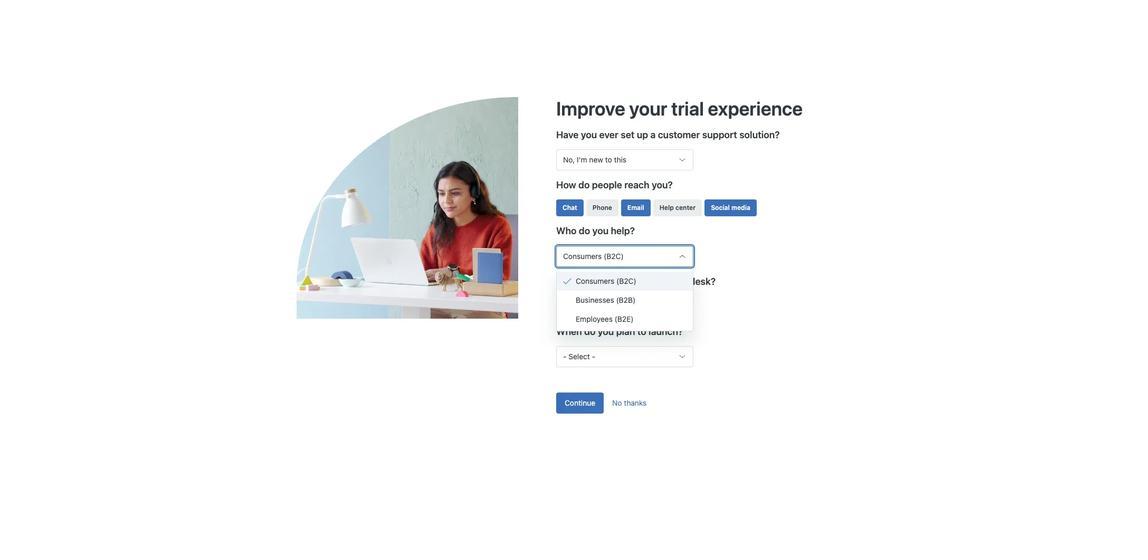 Task type: locate. For each thing, give the bounding box(es) containing it.
0 vertical spatial select
[[569, 302, 590, 311]]

consumers inside option
[[576, 277, 615, 286]]

1 - select - from the top
[[563, 302, 595, 311]]

2 vertical spatial you
[[598, 326, 614, 337]]

(b2c) inside option
[[617, 277, 636, 286]]

help
[[660, 204, 674, 212]]

your
[[629, 97, 667, 120]]

- up when
[[563, 302, 567, 311]]

ever
[[599, 129, 619, 141]]

- select - button
[[556, 296, 694, 317], [556, 346, 694, 367]]

2 how from the top
[[556, 276, 576, 287]]

people
[[592, 180, 622, 191]]

have
[[556, 129, 579, 141]]

you?
[[652, 180, 673, 191]]

- select - for 1st - select - popup button from the bottom of the page
[[563, 352, 595, 361]]

(b2c)
[[604, 252, 624, 261], [617, 277, 636, 286]]

do for how
[[579, 180, 590, 191]]

1 vertical spatial consumers (b2c)
[[576, 277, 636, 286]]

0 vertical spatial consumers
[[563, 252, 602, 261]]

consumers (b2c)
[[563, 252, 624, 261], [576, 277, 636, 286]]

2 - select - from the top
[[563, 352, 595, 361]]

0 vertical spatial how
[[556, 180, 576, 191]]

consumers
[[563, 252, 602, 261], [576, 277, 615, 286]]

select down when
[[569, 352, 590, 361]]

2 vertical spatial do
[[584, 326, 596, 337]]

2 select from the top
[[569, 352, 590, 361]]

social
[[711, 204, 730, 212]]

- select - up employees
[[563, 302, 595, 311]]

0 horizontal spatial to
[[605, 155, 612, 164]]

continue button
[[556, 393, 604, 414]]

how left many at right bottom
[[556, 276, 576, 287]]

to
[[605, 155, 612, 164], [638, 326, 647, 337]]

- up employees
[[592, 302, 595, 311]]

consumers (b2c) inside the consumers (b2c) option
[[576, 277, 636, 286]]

(b2b)
[[616, 296, 636, 305]]

1 vertical spatial how
[[556, 276, 576, 287]]

consumers (b2c) up businesses (b2b)
[[576, 277, 636, 286]]

to left this
[[605, 155, 612, 164]]

customer service agent wearing a headset and sitting at a desk as balloons float through the air in celebration. image
[[297, 97, 556, 319]]

consumers (b2c) down who do you help?
[[563, 252, 624, 261]]

how up chat
[[556, 180, 576, 191]]

0 vertical spatial to
[[605, 155, 612, 164]]

consumers up businesses on the right bottom
[[576, 277, 615, 286]]

1 vertical spatial (b2c)
[[617, 277, 636, 286]]

do right who
[[579, 226, 590, 237]]

to right the plan
[[638, 326, 647, 337]]

use
[[655, 276, 670, 287]]

do left people
[[579, 180, 590, 191]]

set
[[621, 129, 635, 141]]

phone
[[593, 204, 612, 212]]

consumers inside popup button
[[563, 252, 602, 261]]

1 vertical spatial consumers
[[576, 277, 615, 286]]

1 vertical spatial - select - button
[[556, 346, 694, 367]]

(b2c) inside popup button
[[604, 252, 624, 261]]

0 vertical spatial consumers (b2c)
[[563, 252, 624, 261]]

select for second - select - popup button from the bottom of the page
[[569, 302, 590, 311]]

help?
[[611, 226, 635, 237]]

email button
[[621, 200, 651, 217]]

businesses (b2b) option
[[557, 291, 693, 310]]

list box
[[556, 269, 694, 331]]

new
[[589, 155, 603, 164]]

you down employees (b2e)
[[598, 326, 614, 337]]

this
[[614, 155, 627, 164]]

0 vertical spatial do
[[579, 180, 590, 191]]

who
[[556, 226, 577, 237]]

do
[[579, 180, 590, 191], [579, 226, 590, 237], [584, 326, 596, 337]]

consumers (b2c) option
[[557, 272, 693, 291]]

1 vertical spatial - select -
[[563, 352, 595, 361]]

1 how from the top
[[556, 180, 576, 191]]

continue
[[565, 398, 596, 407]]

you left help?
[[593, 226, 609, 237]]

- select - down when
[[563, 352, 595, 361]]

0 vertical spatial - select -
[[563, 302, 595, 311]]

who do you help?
[[556, 226, 635, 237]]

improve your trial experience
[[556, 97, 803, 120]]

you left ever
[[581, 129, 597, 141]]

do down employees
[[584, 326, 596, 337]]

select
[[569, 302, 590, 311], [569, 352, 590, 361]]

how many agents will use zendesk?
[[556, 276, 716, 287]]

- select -
[[563, 302, 595, 311], [563, 352, 595, 361]]

customer
[[658, 129, 700, 141]]

consumers up many at right bottom
[[563, 252, 602, 261]]

1 vertical spatial do
[[579, 226, 590, 237]]

0 vertical spatial you
[[581, 129, 597, 141]]

social media button
[[705, 200, 757, 217]]

many
[[579, 276, 603, 287]]

launch?
[[649, 326, 683, 337]]

consumers (b2c) inside consumers (b2c) popup button
[[563, 252, 624, 261]]

0 vertical spatial (b2c)
[[604, 252, 624, 261]]

email
[[628, 204, 644, 212]]

1 vertical spatial to
[[638, 326, 647, 337]]

0 vertical spatial - select - button
[[556, 296, 694, 317]]

chat
[[563, 204, 577, 212]]

you
[[581, 129, 597, 141], [593, 226, 609, 237], [598, 326, 614, 337]]

chat button
[[556, 200, 584, 217]]

1 vertical spatial you
[[593, 226, 609, 237]]

select up employees
[[569, 302, 590, 311]]

solution?
[[740, 129, 780, 141]]

trial
[[671, 97, 704, 120]]

-
[[563, 302, 567, 311], [592, 302, 595, 311], [563, 352, 567, 361], [592, 352, 595, 361]]

how
[[556, 180, 576, 191], [556, 276, 576, 287]]

experience
[[708, 97, 803, 120]]

(b2c) left will
[[617, 277, 636, 286]]

1 horizontal spatial to
[[638, 326, 647, 337]]

how for how do people reach you?
[[556, 180, 576, 191]]

(b2c) up agents at the right bottom of page
[[604, 252, 624, 261]]

1 select from the top
[[569, 302, 590, 311]]

1 vertical spatial select
[[569, 352, 590, 361]]

you for when
[[598, 326, 614, 337]]

no thanks
[[612, 398, 647, 407]]



Task type: describe. For each thing, give the bounding box(es) containing it.
list box containing consumers (b2c)
[[556, 269, 694, 331]]

2 - select - button from the top
[[556, 346, 694, 367]]

when
[[556, 326, 582, 337]]

have you ever set up a customer support solution?
[[556, 129, 780, 141]]

1 - select - button from the top
[[556, 296, 694, 317]]

will
[[638, 276, 652, 287]]

you for who
[[593, 226, 609, 237]]

do for who
[[579, 226, 590, 237]]

help center button
[[653, 200, 702, 217]]

thanks
[[624, 398, 647, 407]]

to inside popup button
[[605, 155, 612, 164]]

businesses (b2b)
[[576, 296, 636, 305]]

employees (b2e)
[[576, 315, 634, 324]]

support
[[702, 129, 737, 141]]

no,
[[563, 155, 575, 164]]

no
[[612, 398, 622, 407]]

center
[[676, 204, 696, 212]]

media
[[732, 204, 751, 212]]

up
[[637, 129, 648, 141]]

- down when
[[563, 352, 567, 361]]

no, i'm new to this button
[[556, 150, 694, 171]]

select for 1st - select - popup button from the bottom of the page
[[569, 352, 590, 361]]

how for how many agents will use zendesk?
[[556, 276, 576, 287]]

consumers (b2c) button
[[556, 246, 694, 267]]

reach
[[625, 180, 650, 191]]

plan
[[616, 326, 635, 337]]

i'm
[[577, 155, 587, 164]]

- select - for second - select - popup button from the bottom of the page
[[563, 302, 595, 311]]

no, i'm new to this
[[563, 155, 627, 164]]

zendesk?
[[673, 276, 716, 287]]

agents
[[605, 276, 635, 287]]

employees
[[576, 315, 613, 324]]

employees (b2e) option
[[557, 310, 693, 329]]

improve
[[556, 97, 625, 120]]

when do you plan to launch?
[[556, 326, 683, 337]]

(b2e)
[[615, 315, 634, 324]]

help center
[[660, 204, 696, 212]]

- down when do you plan to launch?
[[592, 352, 595, 361]]

businesses
[[576, 296, 614, 305]]

social media
[[711, 204, 751, 212]]

a
[[651, 129, 656, 141]]

phone button
[[586, 200, 619, 217]]

how do people reach you?
[[556, 180, 673, 191]]

no thanks button
[[604, 393, 655, 414]]

do for when
[[584, 326, 596, 337]]



Task type: vqa. For each thing, say whether or not it's contained in the screenshot.
send inside the the Marcus Allen's Repair Ticket Express Furniture Repair is going to be handling his armchair repair. Could you send me one of the submission forms for a repair? I'm out of physical copies in the office
no



